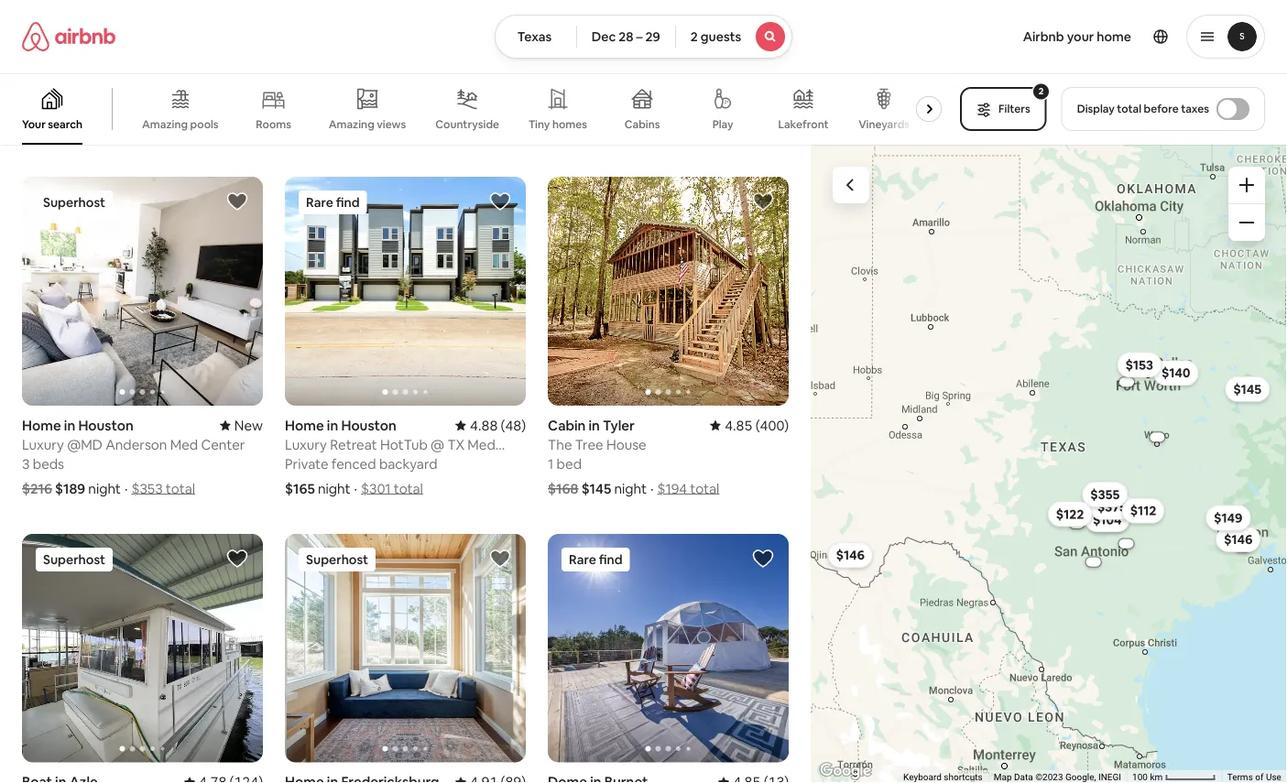 Task type: locate. For each thing, give the bounding box(es) containing it.
play
[[712, 117, 733, 131]]

total right $194 on the right bottom
[[690, 479, 719, 497]]

houston up @md
[[78, 416, 133, 434]]

0 vertical spatial $122
[[285, 122, 315, 140]]

bed for king
[[323, 97, 348, 115]]

night right "$189"
[[88, 479, 121, 497]]

0 horizontal spatial bed
[[74, 97, 99, 115]]

29
[[645, 28, 660, 45]]

google map
showing 20 stays. region
[[811, 145, 1287, 783]]

total inside home in houston luxury @md anderson med center 3 beds $216 $189 night · $353 total
[[166, 479, 195, 497]]

$112 down queen
[[22, 122, 50, 140]]

©2023
[[1035, 772, 1063, 783]]

houston
[[78, 416, 133, 434], [341, 416, 396, 434]]

anderson
[[106, 435, 167, 453]]

amazing views
[[329, 117, 406, 131]]

$194
[[657, 479, 687, 497]]

add to wishlist: home in houston image
[[226, 190, 248, 212], [489, 190, 511, 212]]

$145
[[1233, 381, 1262, 397], [581, 479, 611, 497]]

cabin inside cabin in tyler the tree house 1 bed $168 $145 night · $194 total
[[548, 416, 586, 434]]

total inside private fenced backyard $165 night · $301 total
[[394, 479, 423, 497]]

(259)
[[493, 59, 526, 77]]

0 horizontal spatial home
[[22, 416, 61, 434]]

night left $194 on the right bottom
[[614, 479, 647, 497]]

amazing for amazing views
[[329, 117, 374, 131]]

2 up tiny homes
[[548, 97, 556, 115]]

bed
[[74, 97, 99, 115], [323, 97, 348, 115], [557, 455, 582, 473]]

0 horizontal spatial $146 button
[[828, 542, 873, 568]]

guests
[[701, 28, 741, 45]]

add to wishlist: dome in burnet image
[[752, 548, 774, 570]]

tent
[[548, 59, 577, 77]]

your search
[[22, 117, 82, 131]]

countryside
[[435, 117, 499, 131]]

keyboard shortcuts button
[[903, 771, 983, 783]]

1 horizontal spatial add to wishlist: home in houston image
[[489, 190, 511, 212]]

100 km button
[[1127, 770, 1222, 783]]

google image
[[815, 759, 876, 783]]

None search field
[[495, 15, 793, 59]]

4.97 (33)
[[733, 59, 789, 77]]

cabin
[[285, 59, 323, 77], [548, 416, 586, 434]]

beds inside home in houston luxury @md anderson med center 3 beds $216 $189 night · $353 total
[[33, 455, 64, 473]]

$112
[[22, 122, 50, 140], [1130, 503, 1157, 519]]

0 horizontal spatial beds
[[33, 455, 64, 473]]

2 add to wishlist: home in houston image from the left
[[489, 190, 511, 212]]

4.89 out of 5 average rating,  330 reviews image
[[184, 59, 263, 77]]

luxury
[[22, 435, 64, 453]]

· left $173
[[354, 122, 357, 140]]

2 inside button
[[691, 28, 698, 45]]

2 home from the left
[[285, 416, 324, 434]]

0 vertical spatial $112
[[22, 122, 50, 140]]

1 down the
[[548, 455, 554, 473]]

2 for 2
[[1039, 85, 1044, 97]]

0 horizontal spatial cabin
[[285, 59, 323, 77]]

1 vertical spatial beds
[[33, 455, 64, 473]]

total left before
[[1117, 102, 1141, 116]]

terms of use
[[1227, 772, 1282, 783]]

cabins
[[625, 117, 660, 131]]

$355 $104
[[1090, 486, 1122, 528]]

4.88 out of 5 average rating,  48 reviews image
[[455, 416, 526, 434]]

1 horizontal spatial houston
[[341, 416, 396, 434]]

total
[[1117, 102, 1141, 116], [131, 122, 161, 140], [393, 122, 422, 140], [661, 122, 691, 140], [166, 479, 195, 497], [394, 479, 423, 497], [690, 479, 719, 497]]

1 horizontal spatial amazing
[[329, 117, 374, 131]]

0 horizontal spatial add to wishlist: home in houston image
[[226, 190, 248, 212]]

4.91 out of 5 average rating,  259 reviews image
[[447, 59, 526, 77]]

1 horizontal spatial $122
[[1056, 506, 1084, 522]]

night down the king
[[318, 122, 350, 140]]

houston inside home in houston luxury @md anderson med center 3 beds $216 $189 night · $353 total
[[78, 416, 133, 434]]

in for tent
[[580, 59, 591, 77]]

2 guests
[[691, 28, 741, 45]]

in left elgin in the top left of the page
[[103, 59, 115, 77]]

1 vertical spatial $122
[[1056, 506, 1084, 522]]

in for guesthouse
[[103, 59, 115, 77]]

2 horizontal spatial 2
[[1039, 85, 1044, 97]]

amazing
[[329, 117, 374, 131], [142, 117, 188, 131]]

filters button
[[960, 87, 1047, 131]]

pools
[[190, 117, 219, 131]]

0 horizontal spatial 1
[[22, 97, 28, 115]]

$194 total button
[[657, 479, 719, 497]]

guesthouse
[[22, 59, 100, 77]]

$146 right add to wishlist: dome in burnet image at the bottom of page
[[836, 547, 865, 563]]

total down backyard
[[394, 479, 423, 497]]

bed inside cabin in tyler the tree house 1 bed $168 $145 night · $194 total
[[557, 455, 582, 473]]

1 horizontal spatial home
[[285, 416, 324, 434]]

$146
[[1224, 531, 1253, 548], [836, 547, 865, 563]]

1 horizontal spatial $146 button
[[1216, 527, 1261, 552]]

$112 for $112 night
[[22, 122, 50, 140]]

cabin up the king
[[285, 59, 323, 77]]

1 horizontal spatial 1
[[285, 97, 291, 115]]

1 vertical spatial cabin
[[548, 416, 586, 434]]

map
[[994, 772, 1012, 783]]

2 horizontal spatial bed
[[557, 455, 582, 473]]

4.89 (330)
[[199, 59, 263, 77]]

1 left the king
[[285, 97, 291, 115]]

home for home in houston luxury @md anderson med center 3 beds $216 $189 night · $353 total
[[22, 416, 61, 434]]

zoom out image
[[1239, 215, 1254, 230]]

houston for home in houston luxury @md anderson med center 3 beds $216 $189 night · $353 total
[[78, 416, 133, 434]]

display total before taxes
[[1077, 102, 1209, 116]]

$140
[[1162, 365, 1191, 381]]

$145 right $140
[[1233, 381, 1262, 397]]

$399 total button
[[626, 122, 691, 140]]

$146 button down $149
[[1216, 527, 1261, 552]]

0 horizontal spatial 2
[[548, 97, 556, 115]]

airbnb your home
[[1023, 28, 1131, 45]]

4.91
[[462, 59, 490, 77]]

home for home in houston
[[285, 416, 324, 434]]

$208 total
[[96, 122, 161, 140]]

night
[[53, 122, 85, 140], [318, 122, 350, 140], [583, 122, 616, 140], [88, 479, 121, 497], [318, 479, 350, 497], [614, 479, 647, 497]]

0 vertical spatial beds
[[559, 97, 590, 115]]

add to wishlist: home in fredericksburg image
[[489, 548, 511, 570]]

2 houston from the left
[[341, 416, 396, 434]]

home inside home in houston luxury @md anderson med center 3 beds $216 $189 night · $353 total
[[22, 416, 61, 434]]

total right $353
[[166, 479, 195, 497]]

amazing for amazing pools
[[142, 117, 188, 131]]

taxes
[[1181, 102, 1209, 116]]

in for home
[[327, 416, 338, 434]]

group
[[0, 73, 949, 145], [22, 177, 263, 406], [285, 177, 526, 406], [548, 177, 789, 406], [22, 534, 263, 763], [285, 534, 526, 763], [548, 534, 789, 763]]

cabin for cabin in tyler the tree house 1 bed $168 $145 night · $194 total
[[548, 416, 586, 434]]

in right 'tent'
[[580, 59, 591, 77]]

private
[[285, 455, 328, 473]]

·
[[354, 122, 357, 140], [125, 479, 128, 497], [354, 479, 357, 497], [650, 479, 654, 497]]

cabin up the
[[548, 416, 586, 434]]

total right $173
[[393, 122, 422, 140]]

2 down profile element
[[1039, 85, 1044, 97]]

night down fenced
[[318, 479, 350, 497]]

2 left guests
[[691, 28, 698, 45]]

$301 total button
[[361, 479, 423, 497]]

1 vertical spatial $112
[[1130, 503, 1157, 519]]

bed down the
[[557, 455, 582, 473]]

amazing left "pools"
[[142, 117, 188, 131]]

total inside cabin in tyler the tree house 1 bed $168 $145 night · $194 total
[[690, 479, 719, 497]]

$122 inside button
[[1056, 506, 1084, 522]]

· left $194 on the right bottom
[[650, 479, 654, 497]]

kingsbury
[[594, 59, 660, 77]]

1 horizontal spatial $112
[[1130, 503, 1157, 519]]

$375 button
[[1089, 494, 1135, 520]]

bed right the king
[[323, 97, 348, 115]]

$104
[[1093, 511, 1122, 528]]

search
[[48, 117, 82, 131]]

$146 down $149 button
[[1224, 531, 1253, 548]]

$173
[[361, 122, 390, 140]]

in up fenced
[[327, 416, 338, 434]]

1 horizontal spatial beds
[[559, 97, 590, 115]]

(400)
[[756, 416, 789, 434]]

tent in kingsbury
[[548, 59, 660, 77]]

$122 down the king
[[285, 122, 315, 140]]

1 horizontal spatial $146
[[1224, 531, 1253, 548]]

· left $353
[[125, 479, 128, 497]]

0 horizontal spatial $112
[[22, 122, 50, 140]]

tyler
[[603, 416, 635, 434]]

home in houston luxury @md anderson med center 3 beds $216 $189 night · $353 total
[[22, 416, 245, 497]]

bed inside 1 king bed $122 night · $173 total
[[323, 97, 348, 115]]

1
[[22, 97, 28, 115], [285, 97, 291, 115], [548, 455, 554, 473]]

houston up fenced
[[341, 416, 396, 434]]

night inside home in houston luxury @md anderson med center 3 beds $216 $189 night · $353 total
[[88, 479, 121, 497]]

total inside 1 king bed $122 night · $173 total
[[393, 122, 422, 140]]

$146 button
[[1216, 527, 1261, 552], [828, 542, 873, 568]]

home up private
[[285, 416, 324, 434]]

tree
[[575, 435, 603, 453]]

0 vertical spatial $145
[[1233, 381, 1262, 397]]

1 horizontal spatial $145
[[1233, 381, 1262, 397]]

$122 left $355 $104
[[1056, 506, 1084, 522]]

in up 1 king bed $122 night · $173 total
[[326, 59, 337, 77]]

profile element
[[815, 0, 1265, 73]]

beds down luxury
[[33, 455, 64, 473]]

$104 button
[[1085, 507, 1130, 532]]

$146 button right add to wishlist: dome in burnet image at the bottom of page
[[828, 542, 873, 568]]

$112 right $375
[[1130, 503, 1157, 519]]

@md
[[67, 435, 103, 453]]

night down 1 queen bed
[[53, 122, 85, 140]]

zoom in image
[[1239, 178, 1254, 192]]

4.85 (400)
[[725, 416, 789, 434]]

1 horizontal spatial 2
[[691, 28, 698, 45]]

in up @md
[[64, 416, 75, 434]]

0 horizontal spatial houston
[[78, 416, 133, 434]]

2 horizontal spatial 1
[[548, 455, 554, 473]]

· left $301
[[354, 479, 357, 497]]

0 horizontal spatial $145
[[581, 479, 611, 497]]

beds up homes at the top left of page
[[559, 97, 590, 115]]

1 for 1 queen bed
[[22, 97, 28, 115]]

1 up your
[[22, 97, 28, 115]]

1 horizontal spatial bed
[[323, 97, 348, 115]]

1 king bed $122 night · $173 total
[[285, 97, 422, 140]]

0 vertical spatial cabin
[[285, 59, 323, 77]]

$145 right $168
[[581, 479, 611, 497]]

$112 button
[[1122, 498, 1165, 524]]

1 inside 1 king bed $122 night · $173 total
[[285, 97, 291, 115]]

texas
[[517, 28, 552, 45]]

0 horizontal spatial $122
[[285, 122, 315, 140]]

$165
[[285, 479, 315, 497]]

display total before taxes button
[[1061, 87, 1265, 131]]

1 horizontal spatial cabin
[[548, 416, 586, 434]]

0 horizontal spatial amazing
[[142, 117, 188, 131]]

home up luxury
[[22, 416, 61, 434]]

· inside 1 king bed $122 night · $173 total
[[354, 122, 357, 140]]

in up tree
[[589, 416, 600, 434]]

bed up search
[[74, 97, 99, 115]]

1 add to wishlist: home in houston image from the left
[[226, 190, 248, 212]]

$112 inside $112 button
[[1130, 503, 1157, 519]]

in
[[103, 59, 115, 77], [326, 59, 337, 77], [580, 59, 591, 77], [64, 416, 75, 434], [327, 416, 338, 434], [589, 416, 600, 434]]

$173 total button
[[361, 122, 422, 140]]

guesthouse in elgin
[[22, 59, 149, 77]]

1 home from the left
[[22, 416, 61, 434]]

1 houston from the left
[[78, 416, 133, 434]]

google,
[[1066, 772, 1096, 783]]

1 vertical spatial $145
[[581, 479, 611, 497]]

amazing left views
[[329, 117, 374, 131]]



Task type: describe. For each thing, give the bounding box(es) containing it.
1 for 1 king bed $122 night · $173 total
[[285, 97, 291, 115]]

filters
[[999, 102, 1030, 116]]

in inside home in houston luxury @md anderson med center 3 beds $216 $189 night · $353 total
[[64, 416, 75, 434]]

4.89
[[199, 59, 227, 77]]

total right $208 on the top of page
[[131, 122, 161, 140]]

cabin in tyler the tree house 1 bed $168 $145 night · $194 total
[[548, 416, 719, 497]]

airbnb
[[1023, 28, 1064, 45]]

total inside button
[[1117, 102, 1141, 116]]

$101
[[1094, 511, 1121, 528]]

in for cabin
[[326, 59, 337, 77]]

4.88 (48)
[[470, 416, 526, 434]]

4.85
[[725, 416, 753, 434]]

(48)
[[501, 416, 526, 434]]

$208 total button
[[96, 122, 161, 140]]

night inside private fenced backyard $165 night · $301 total
[[318, 479, 350, 497]]

$145 inside cabin in tyler the tree house 1 bed $168 $145 night · $194 total
[[581, 479, 611, 497]]

0 horizontal spatial $146
[[836, 547, 865, 563]]

amazing pools
[[142, 117, 219, 131]]

night right '$350'
[[583, 122, 616, 140]]

rooms
[[256, 117, 291, 131]]

28
[[619, 28, 634, 45]]

cabin for cabin in fredericksburg
[[285, 59, 323, 77]]

· inside cabin in tyler the tree house 1 bed $168 $145 night · $194 total
[[650, 479, 654, 497]]

2 for 2 guests
[[691, 28, 698, 45]]

$149 button
[[1206, 505, 1251, 531]]

dec 28 – 29 button
[[576, 15, 676, 59]]

$350
[[548, 122, 580, 140]]

4.91 out of 5 average rating,  89 reviews image
[[455, 774, 526, 783]]

4.85 out of 5 average rating,  13 reviews image
[[718, 774, 789, 783]]

your
[[1067, 28, 1094, 45]]

4.91 (259)
[[462, 59, 526, 77]]

fenced
[[331, 455, 376, 473]]

dec
[[592, 28, 616, 45]]

homes
[[552, 117, 587, 131]]

add to wishlist: home in houston image for 4.88 (48)
[[489, 190, 511, 212]]

$189
[[55, 479, 85, 497]]

4.97
[[733, 59, 761, 77]]

(33)
[[764, 59, 789, 77]]

data
[[1014, 772, 1033, 783]]

views
[[377, 117, 406, 131]]

home in houston
[[285, 416, 396, 434]]

$375
[[1097, 499, 1127, 515]]

keyboard shortcuts
[[903, 772, 983, 783]]

$168
[[548, 479, 578, 497]]

of
[[1255, 772, 1264, 783]]

terms
[[1227, 772, 1253, 783]]

house
[[606, 435, 646, 453]]

tiny homes
[[529, 117, 587, 131]]

1 inside cabin in tyler the tree house 1 bed $168 $145 night · $194 total
[[548, 455, 554, 473]]

houston for home in houston
[[341, 416, 396, 434]]

texas button
[[495, 15, 577, 59]]

4.85 out of 5 average rating,  400 reviews image
[[710, 416, 789, 434]]

$145 inside $145 button
[[1233, 381, 1262, 397]]

elgin
[[118, 59, 149, 77]]

4.88
[[470, 416, 498, 434]]

· inside home in houston luxury @md anderson med center 3 beds $216 $189 night · $353 total
[[125, 479, 128, 497]]

$355 button
[[1082, 482, 1128, 507]]

3
[[22, 455, 30, 473]]

$216
[[22, 479, 52, 497]]

airbnb your home link
[[1012, 17, 1142, 56]]

add to wishlist: home in houston image for new
[[226, 190, 248, 212]]

night inside cabin in tyler the tree house 1 bed $168 $145 night · $194 total
[[614, 479, 647, 497]]

dec 28 – 29
[[592, 28, 660, 45]]

cabin in fredericksburg
[[285, 59, 438, 77]]

$208
[[96, 122, 128, 140]]

new place to stay image
[[220, 416, 263, 434]]

$149 $146 $146
[[836, 510, 1253, 563]]

2 for 2 beds
[[548, 97, 556, 115]]

4.97 out of 5 average rating,  33 reviews image
[[718, 59, 789, 77]]

add to wishlist: cabin in tyler image
[[752, 190, 774, 212]]

in inside cabin in tyler the tree house 1 bed $168 $145 night · $194 total
[[589, 416, 600, 434]]

tiny
[[529, 117, 550, 131]]

km
[[1150, 772, 1163, 783]]

backyard
[[379, 455, 438, 473]]

2 beds
[[548, 97, 590, 115]]

2 guests button
[[675, 15, 793, 59]]

$145 button
[[1225, 376, 1270, 402]]

· inside private fenced backyard $165 night · $301 total
[[354, 479, 357, 497]]

shortcuts
[[944, 772, 983, 783]]

$153
[[1126, 357, 1153, 373]]

none search field containing texas
[[495, 15, 793, 59]]

your
[[22, 117, 46, 131]]

$122 inside 1 king bed $122 night · $173 total
[[285, 122, 315, 140]]

$353 total button
[[131, 479, 195, 497]]

lakefront
[[778, 117, 829, 131]]

bed for queen
[[74, 97, 99, 115]]

center
[[201, 435, 245, 453]]

before
[[1144, 102, 1179, 116]]

$399
[[626, 122, 658, 140]]

home
[[1097, 28, 1131, 45]]

map data ©2023 google, inegi
[[994, 772, 1121, 783]]

new
[[234, 416, 263, 434]]

4.78 out of 5 average rating,  124 reviews image
[[184, 774, 263, 783]]

the
[[548, 435, 572, 453]]

$149
[[1214, 510, 1243, 526]]

inegi
[[1099, 772, 1121, 783]]

$112 night
[[22, 122, 85, 140]]

$140 button
[[1153, 360, 1199, 386]]

med
[[170, 435, 198, 453]]

night inside 1 king bed $122 night · $173 total
[[318, 122, 350, 140]]

total right $399
[[661, 122, 691, 140]]

group containing amazing views
[[0, 73, 949, 145]]

add to wishlist: boat in azle image
[[226, 548, 248, 570]]

$101 button
[[1086, 507, 1129, 532]]

$301
[[361, 479, 391, 497]]

$112 for $112
[[1130, 503, 1157, 519]]

$153 button
[[1117, 352, 1162, 378]]

vineyards
[[859, 117, 910, 131]]

terms of use link
[[1227, 772, 1282, 783]]



Task type: vqa. For each thing, say whether or not it's contained in the screenshot.
the Clear all
no



